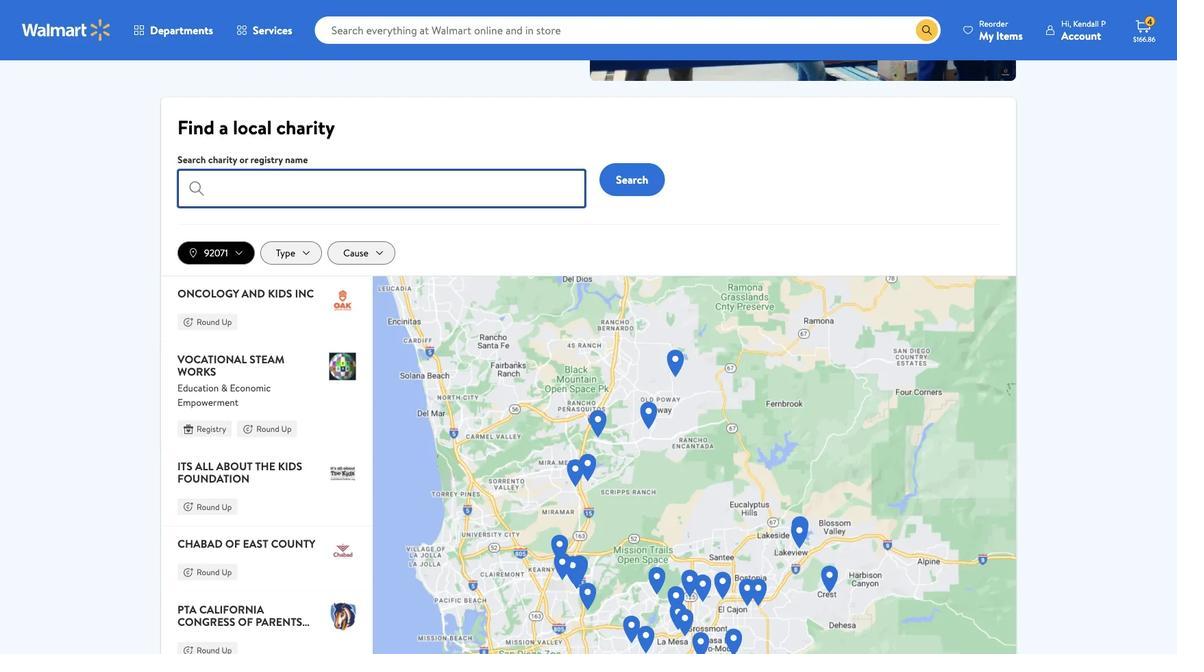 Task type: vqa. For each thing, say whether or not it's contained in the screenshot.
the top Search
yes



Task type: describe. For each thing, give the bounding box(es) containing it.
my
[[980, 28, 994, 43]]

kids inside its all about the kids foundation
[[278, 458, 303, 473]]

round up up the
[[257, 423, 292, 434]]

round for oncology and kids inc
[[197, 316, 220, 328]]

chabad of east county
[[178, 536, 316, 551]]

oncology and kids inc
[[178, 286, 314, 301]]

search for search charity or registry name
[[178, 153, 206, 166]]

registry
[[251, 153, 283, 166]]

type button
[[260, 241, 322, 265]]

all
[[195, 458, 214, 473]]

items
[[997, 28, 1023, 43]]

up up its all about the kids foundation
[[281, 423, 292, 434]]

works
[[178, 364, 216, 379]]

round for its all about the kids foundation
[[197, 501, 220, 513]]

local inside button
[[471, 22, 492, 35]]

search for search
[[616, 172, 649, 187]]

$166.86
[[1134, 34, 1156, 44]]

steam
[[250, 351, 285, 366]]

search charity or registry name element
[[178, 152, 589, 208]]

chabad
[[178, 536, 223, 551]]

empowerment
[[178, 395, 239, 409]]

cause
[[343, 246, 369, 259]]

1 vertical spatial charity
[[208, 153, 237, 166]]

of
[[225, 536, 240, 551]]

search for search for local charities
[[191, 21, 220, 34]]

services button
[[225, 14, 304, 47]]

or
[[240, 153, 248, 166]]

reorder
[[980, 17, 1009, 29]]

education
[[178, 381, 219, 394]]

up for kids
[[222, 316, 232, 328]]

round up for oncology and kids inc
[[197, 316, 232, 328]]

charities inside button
[[495, 22, 532, 35]]

its all about the kids foundation
[[178, 458, 303, 486]]

round for chabad of east county
[[197, 566, 220, 578]]

oncology
[[178, 286, 239, 301]]

cause button
[[328, 241, 395, 265]]

hi,
[[1062, 17, 1072, 29]]

map region
[[275, 201, 1152, 654]]

search for local charities link
[[180, 16, 309, 38]]

hi, kendall p account
[[1062, 17, 1106, 43]]

view your impact link
[[320, 18, 415, 40]]

92071
[[204, 246, 228, 259]]

&
[[221, 381, 228, 394]]

up for east
[[222, 566, 232, 578]]

view
[[331, 22, 352, 35]]

for
[[222, 21, 234, 34]]

the
[[255, 458, 276, 473]]

kendall
[[1074, 17, 1100, 29]]

search button
[[600, 163, 665, 196]]

view your impact
[[331, 22, 404, 35]]

inc
[[295, 286, 314, 301]]

find
[[178, 114, 215, 141]]



Task type: locate. For each thing, give the bounding box(es) containing it.
round up down oncology
[[197, 316, 232, 328]]

and
[[242, 286, 265, 301]]

its
[[178, 458, 193, 473]]

round
[[197, 316, 220, 328], [257, 423, 280, 434], [197, 501, 220, 513], [197, 566, 220, 578]]

search charity or registry name
[[178, 153, 308, 166]]

about
[[216, 458, 253, 473]]

registry
[[197, 423, 226, 434]]

round up the
[[257, 423, 280, 434]]

services
[[253, 23, 292, 38]]

search icon image
[[922, 25, 933, 36]]

vocational
[[178, 351, 247, 366]]

local
[[237, 21, 258, 34], [471, 22, 492, 35]]

round down oncology
[[197, 316, 220, 328]]

2 vertical spatial search
[[616, 172, 649, 187]]

charities
[[261, 21, 298, 34], [495, 22, 532, 35]]

1 horizontal spatial local
[[471, 22, 492, 35]]

local right for
[[237, 21, 258, 34]]

Walmart Site-Wide search field
[[315, 16, 941, 44]]

economic
[[230, 381, 271, 394]]

search
[[191, 21, 220, 34], [178, 153, 206, 166], [616, 172, 649, 187]]

charities right for
[[261, 21, 298, 34]]

92071 button
[[178, 241, 255, 265]]

invite
[[445, 22, 469, 35]]

charities right invite on the top
[[495, 22, 532, 35]]

0 vertical spatial charity
[[276, 114, 335, 141]]

type
[[276, 246, 295, 259]]

0 vertical spatial search
[[191, 21, 220, 34]]

round up for its all about the kids foundation
[[197, 501, 232, 513]]

find a local charity
[[178, 114, 335, 141]]

departments
[[150, 23, 213, 38]]

search inside button
[[616, 172, 649, 187]]

up
[[222, 316, 232, 328], [281, 423, 292, 434], [222, 501, 232, 513], [222, 566, 232, 578]]

round down foundation
[[197, 501, 220, 513]]

reorder my items
[[980, 17, 1023, 43]]

invite local charities
[[445, 22, 532, 35]]

departments button
[[122, 14, 225, 47]]

0 vertical spatial kids
[[268, 286, 292, 301]]

p
[[1102, 17, 1106, 29]]

up down of
[[222, 566, 232, 578]]

kids
[[268, 286, 292, 301], [278, 458, 303, 473]]

impact
[[375, 22, 404, 35]]

1 vertical spatial kids
[[278, 458, 303, 473]]

foundation
[[178, 471, 250, 486]]

a
[[219, 114, 228, 141]]

local right invite on the top
[[471, 22, 492, 35]]

4
[[1148, 16, 1153, 27]]

round up for chabad of east county
[[197, 566, 232, 578]]

0 horizontal spatial charity
[[208, 153, 237, 166]]

1 vertical spatial search
[[178, 153, 206, 166]]

round up down chabad
[[197, 566, 232, 578]]

search for local charities
[[191, 21, 298, 34]]

your
[[354, 22, 373, 35]]

round up
[[197, 316, 232, 328], [257, 423, 292, 434], [197, 501, 232, 513], [197, 566, 232, 578]]

0 horizontal spatial local
[[237, 21, 258, 34]]

kids right the
[[278, 458, 303, 473]]

charity
[[276, 114, 335, 141], [208, 153, 237, 166]]

1 horizontal spatial charity
[[276, 114, 335, 141]]

east
[[243, 536, 268, 551]]

0 horizontal spatial charities
[[261, 21, 298, 34]]

Search charity or registry name text field
[[178, 169, 586, 208]]

up for about
[[222, 501, 232, 513]]

up down foundation
[[222, 501, 232, 513]]

invite local charities button
[[432, 18, 532, 37]]

name
[[285, 153, 308, 166]]

kids left inc
[[268, 286, 292, 301]]

1 horizontal spatial charities
[[495, 22, 532, 35]]

walmart image
[[22, 19, 111, 41]]

round down chabad
[[197, 566, 220, 578]]

up down oncology
[[222, 316, 232, 328]]

county
[[271, 536, 316, 551]]

charity left or
[[208, 153, 237, 166]]

round up down foundation
[[197, 501, 232, 513]]

charity up name
[[276, 114, 335, 141]]

vocational steam works education & economic empowerment
[[178, 351, 285, 409]]

local
[[233, 114, 272, 141]]

account
[[1062, 28, 1102, 43]]

Search search field
[[315, 16, 941, 44]]



